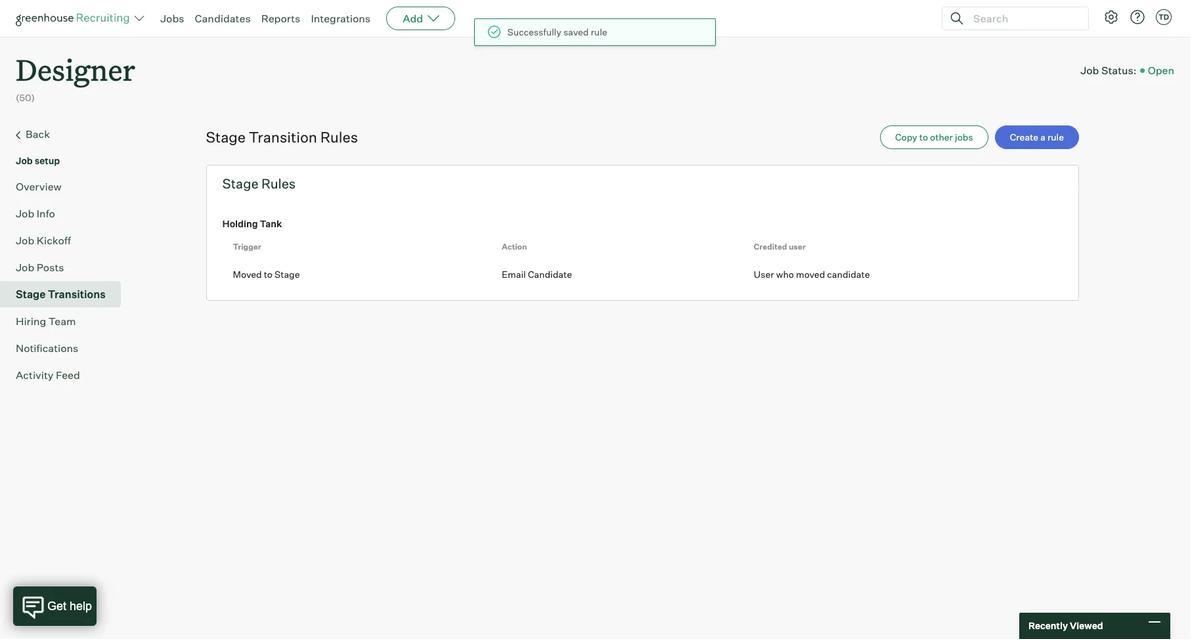 Task type: describe. For each thing, give the bounding box(es) containing it.
job info
[[16, 207, 55, 220]]

designer link
[[16, 37, 135, 91]]

moved to stage
[[233, 269, 300, 280]]

status:
[[1102, 63, 1137, 77]]

designer
[[16, 50, 135, 89]]

rule for create a rule
[[1048, 131, 1064, 142]]

greenhouse recruiting image
[[16, 11, 134, 26]]

copy
[[895, 131, 918, 142]]

stage right moved
[[275, 269, 300, 280]]

tank
[[260, 218, 282, 229]]

hiring
[[16, 314, 46, 328]]

integrations link
[[311, 12, 371, 25]]

open
[[1148, 63, 1175, 77]]

trigger
[[233, 242, 261, 252]]

holding tank
[[222, 218, 282, 229]]

notifications link
[[16, 340, 116, 356]]

user who moved candidate
[[754, 269, 870, 280]]

job for job status:
[[1081, 63, 1099, 77]]

job for job kickoff
[[16, 234, 34, 247]]

stage transitions
[[16, 288, 106, 301]]

successfully saved rule
[[508, 26, 608, 37]]

hiring team link
[[16, 313, 116, 329]]

(50)
[[16, 92, 35, 103]]

candidate
[[528, 269, 572, 280]]

notifications
[[16, 341, 78, 355]]

candidates
[[195, 12, 251, 25]]

email
[[502, 269, 526, 280]]

td
[[1159, 12, 1170, 22]]

team
[[48, 314, 76, 328]]

credited user
[[754, 242, 806, 252]]

setup
[[35, 155, 60, 166]]

stage for stage rules
[[222, 175, 259, 192]]

kickoff
[[37, 234, 71, 247]]

saved
[[564, 26, 589, 37]]

transitions
[[48, 288, 106, 301]]

job setup
[[16, 155, 60, 166]]

other
[[930, 131, 953, 142]]

job for job info
[[16, 207, 34, 220]]

create a rule
[[1010, 131, 1064, 142]]

copy to other jobs button
[[880, 125, 989, 149]]

stage for stage transitions
[[16, 288, 46, 301]]

create
[[1010, 131, 1039, 142]]

hiring team
[[16, 314, 76, 328]]

1 vertical spatial rules
[[261, 175, 296, 192]]

stage transitions link
[[16, 286, 116, 302]]

job status:
[[1081, 63, 1137, 77]]

feed
[[56, 368, 80, 382]]

activity
[[16, 368, 54, 382]]



Task type: locate. For each thing, give the bounding box(es) containing it.
job left posts
[[16, 261, 34, 274]]

who
[[776, 269, 794, 280]]

viewed
[[1070, 620, 1104, 632]]

job left "setup"
[[16, 155, 33, 166]]

job posts link
[[16, 259, 116, 275]]

to
[[920, 131, 928, 142], [264, 269, 273, 280]]

to right moved
[[264, 269, 273, 280]]

to right "copy"
[[920, 131, 928, 142]]

stage
[[206, 128, 246, 146], [222, 175, 259, 192], [275, 269, 300, 280], [16, 288, 46, 301]]

rule
[[591, 26, 608, 37], [1048, 131, 1064, 142]]

action
[[502, 242, 527, 252]]

to inside button
[[920, 131, 928, 142]]

0 vertical spatial rule
[[591, 26, 608, 37]]

jobs link
[[160, 12, 184, 25]]

rules right transition in the top left of the page
[[320, 128, 358, 146]]

moved
[[233, 269, 262, 280]]

copy to other jobs
[[895, 131, 973, 142]]

0 vertical spatial to
[[920, 131, 928, 142]]

rule right a
[[1048, 131, 1064, 142]]

email candidate
[[502, 269, 572, 280]]

moved
[[796, 269, 825, 280]]

add button
[[386, 7, 455, 30]]

designer (50)
[[16, 50, 135, 103]]

job
[[1081, 63, 1099, 77], [16, 155, 33, 166], [16, 207, 34, 220], [16, 234, 34, 247], [16, 261, 34, 274]]

job left info
[[16, 207, 34, 220]]

rule for successfully saved rule
[[591, 26, 608, 37]]

job left kickoff
[[16, 234, 34, 247]]

job kickoff
[[16, 234, 71, 247]]

job info link
[[16, 205, 116, 221]]

0 horizontal spatial to
[[264, 269, 273, 280]]

back
[[26, 127, 50, 140]]

reports link
[[261, 12, 301, 25]]

add
[[403, 12, 423, 25]]

stage up "holding"
[[222, 175, 259, 192]]

overview link
[[16, 178, 116, 194]]

to for other
[[920, 131, 928, 142]]

1 vertical spatial to
[[264, 269, 273, 280]]

integrations
[[311, 12, 371, 25]]

1 horizontal spatial rules
[[320, 128, 358, 146]]

successfully
[[508, 26, 562, 37]]

1 horizontal spatial rule
[[1048, 131, 1064, 142]]

stage rules
[[222, 175, 296, 192]]

reports
[[261, 12, 301, 25]]

rules
[[320, 128, 358, 146], [261, 175, 296, 192]]

0 horizontal spatial rules
[[261, 175, 296, 192]]

jobs
[[160, 12, 184, 25]]

back link
[[16, 126, 116, 143]]

activity feed
[[16, 368, 80, 382]]

credited
[[754, 242, 787, 252]]

0 vertical spatial rules
[[320, 128, 358, 146]]

stage for stage transition rules
[[206, 128, 246, 146]]

1 vertical spatial rule
[[1048, 131, 1064, 142]]

candidates link
[[195, 12, 251, 25]]

stage up hiring
[[16, 288, 46, 301]]

job for job setup
[[16, 155, 33, 166]]

job kickoff link
[[16, 232, 116, 248]]

holding
[[222, 218, 258, 229]]

configure image
[[1104, 9, 1120, 25]]

stage transition rules
[[206, 128, 358, 146]]

overview
[[16, 180, 62, 193]]

candidate
[[827, 269, 870, 280]]

jobs
[[955, 131, 973, 142]]

td button
[[1154, 7, 1175, 28]]

job left "status:"
[[1081, 63, 1099, 77]]

job for job posts
[[16, 261, 34, 274]]

user
[[789, 242, 806, 252]]

Search text field
[[970, 9, 1077, 28]]

rule right saved
[[591, 26, 608, 37]]

posts
[[37, 261, 64, 274]]

0 horizontal spatial rule
[[591, 26, 608, 37]]

1 horizontal spatial to
[[920, 131, 928, 142]]

transition
[[249, 128, 317, 146]]

td button
[[1156, 9, 1172, 25]]

user
[[754, 269, 774, 280]]

job posts
[[16, 261, 64, 274]]

rules up tank
[[261, 175, 296, 192]]

recently viewed
[[1029, 620, 1104, 632]]

stage left transition in the top left of the page
[[206, 128, 246, 146]]

to for stage
[[264, 269, 273, 280]]

activity feed link
[[16, 367, 116, 383]]

info
[[37, 207, 55, 220]]

recently
[[1029, 620, 1068, 632]]

create a rule link
[[995, 125, 1080, 149]]

a
[[1041, 131, 1046, 142]]



Task type: vqa. For each thing, say whether or not it's contained in the screenshot.
Candidates Interviewing
no



